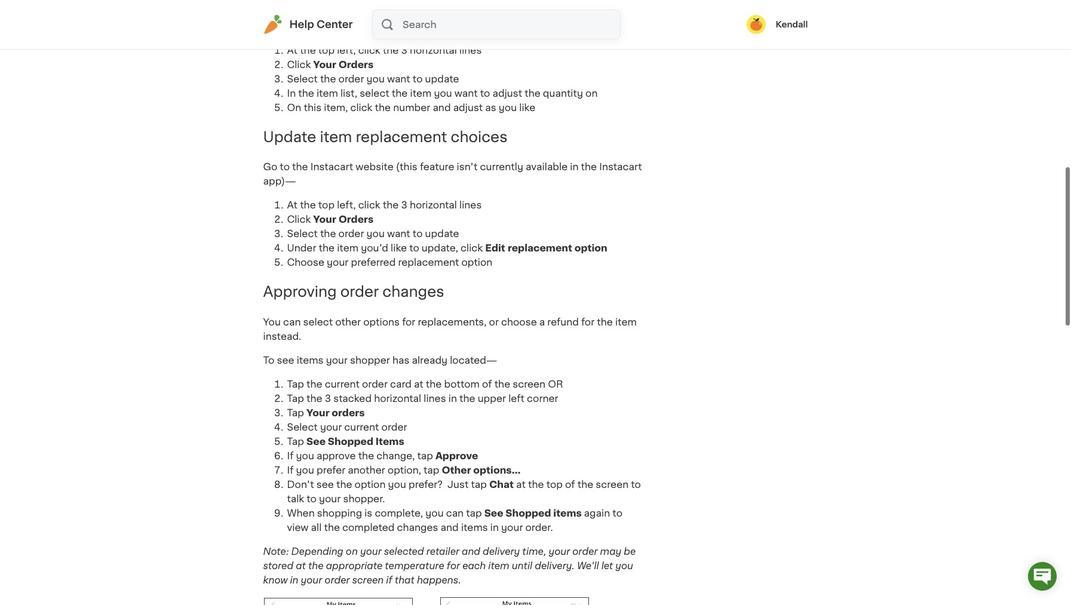 Task type: locate. For each thing, give the bounding box(es) containing it.
order up we'll on the bottom of page
[[572, 547, 598, 556]]

horizontal inside at the top left, click the 3 horizontal lines click your orders select the order you want to update under the item you'd like to update, click edit replacement option choose your preferred replacement option
[[410, 200, 457, 210]]

1 vertical spatial on
[[346, 547, 358, 556]]

1 vertical spatial screen
[[596, 480, 629, 489]]

for down retailer
[[447, 561, 460, 571]]

2 vertical spatial horizontal
[[374, 394, 421, 403]]

1 vertical spatial select
[[287, 229, 318, 239]]

and inside at the top left, click the 3 horizontal lines click your orders select the order you want to update in the item list, select the item you want to adjust the quantity on on this item, click the number and adjust as you like
[[433, 103, 451, 112]]

0 horizontal spatial on
[[346, 547, 358, 556]]

under
[[287, 243, 316, 253]]

select inside at the top left, click the 3 horizontal lines click your orders select the order you want to update in the item list, select the item you want to adjust the quantity on on this item, click the number and adjust as you like
[[287, 74, 318, 83]]

select for under
[[287, 229, 318, 239]]

and right number
[[433, 103, 451, 112]]

1 horizontal spatial at
[[414, 379, 423, 389]]

1 vertical spatial click
[[287, 215, 311, 224]]

adjust up as
[[493, 88, 522, 98]]

item
[[317, 88, 338, 98], [410, 88, 432, 98], [320, 130, 352, 144], [337, 243, 358, 253], [615, 317, 637, 327], [488, 561, 509, 571]]

replacement up (this
[[356, 130, 447, 144]]

replacement right edit
[[508, 243, 572, 253]]

stored
[[263, 561, 293, 571]]

orders inside at the top left, click the 3 horizontal lines click your orders select the order you want to update in the item list, select the item you want to adjust the quantity on on this item, click the number and adjust as you like
[[338, 60, 374, 69]]

0 vertical spatial want
[[387, 74, 410, 83]]

orders up list,
[[338, 60, 374, 69]]

tap left 'stacked'
[[287, 394, 304, 403]]

tap up don't
[[287, 437, 304, 446]]

like
[[519, 103, 535, 112], [391, 243, 407, 253]]

2 tap from the top
[[287, 394, 304, 403]]

choose
[[287, 258, 324, 267]]

order up you'd
[[338, 229, 364, 239]]

on left help
[[263, 21, 277, 31]]

see for don't
[[316, 480, 334, 489]]

1 vertical spatial shopped
[[506, 508, 551, 518]]

your down help center
[[313, 60, 336, 69]]

your left orders at the bottom of page
[[306, 408, 330, 418]]

on up appropriate
[[346, 547, 358, 556]]

in down bottom
[[448, 394, 457, 403]]

0 vertical spatial horizontal
[[410, 45, 457, 55]]

1 vertical spatial see
[[484, 508, 503, 518]]

0 vertical spatial if
[[287, 451, 294, 461]]

current down orders at the bottom of page
[[344, 422, 379, 432]]

left, inside at the top left, click the 3 horizontal lines click your orders select the order you want to update under the item you'd like to update, click edit replacement option choose your preferred replacement option
[[337, 200, 356, 210]]

0 vertical spatial can
[[283, 317, 301, 327]]

want up choices
[[455, 88, 478, 98]]

select right list,
[[360, 88, 389, 98]]

1 horizontal spatial like
[[519, 103, 535, 112]]

horizontal inside the tap the current order card at the bottom of the screen or tap the 3 stacked horizontal lines in the upper left corner tap your orders select your current order tap see shopped items if you approve the change, tap approve if you prefer another option, tap other options…
[[374, 394, 421, 403]]

top inside at the top left, click the 3 horizontal lines click your orders select the order you want to update under the item you'd like to update, click edit replacement option choose your preferred replacement option
[[318, 200, 335, 210]]

1 vertical spatial of
[[565, 480, 575, 489]]

2 vertical spatial and
[[462, 547, 480, 556]]

items up delivery
[[461, 523, 488, 532]]

select up under
[[287, 229, 318, 239]]

want inside at the top left, click the 3 horizontal lines click your orders select the order you want to update under the item you'd like to update, click edit replacement option choose your preferred replacement option
[[387, 229, 410, 239]]

tap down instead.
[[287, 379, 304, 389]]

0 horizontal spatial see
[[277, 356, 294, 365]]

lines inside the tap the current order card at the bottom of the screen or tap the 3 stacked horizontal lines in the upper left corner tap your orders select your current order tap see shopped items if you approve the change, tap approve if you prefer another option, tap other options…
[[424, 394, 446, 403]]

1 vertical spatial left,
[[337, 200, 356, 210]]

order inside at the top left, click the 3 horizontal lines click your orders select the order you want to update in the item list, select the item you want to adjust the quantity on on this item, click the number and adjust as you like
[[338, 74, 364, 83]]

lines down search search box
[[459, 45, 482, 55]]

note: depending on your selected retailer and delivery time, your order may be stored at the appropriate temperature for each item until delivery. we'll let you know in your order screen if that happens.
[[263, 547, 636, 585]]

currently
[[480, 162, 523, 172]]

like right you'd
[[391, 243, 407, 253]]

on the website —
[[263, 21, 347, 31]]

click up in at the top of the page
[[287, 60, 311, 69]]

want for item
[[387, 74, 410, 83]]

0 vertical spatial and
[[433, 103, 451, 112]]

select up approve
[[287, 422, 318, 432]]

can up instead.
[[283, 317, 301, 327]]

1 vertical spatial update
[[425, 229, 459, 239]]

0 vertical spatial replacement
[[356, 130, 447, 144]]

2 update from the top
[[425, 229, 459, 239]]

shopped
[[328, 437, 373, 446], [506, 508, 551, 518]]

view
[[287, 523, 309, 532]]

your up "delivery."
[[549, 547, 570, 556]]

in inside go to the instacart website (this feature isn't currently available in the instacart app)
[[570, 162, 579, 172]]

0 vertical spatial left,
[[337, 45, 356, 55]]

3 inside the tap the current order card at the bottom of the screen or tap the 3 stacked horizontal lines in the upper left corner tap your orders select your current order tap see shopped items if you approve the change, tap approve if you prefer another option, tap other options…
[[325, 394, 331, 403]]

1 horizontal spatial can
[[446, 508, 464, 518]]

0 horizontal spatial can
[[283, 317, 301, 327]]

0 horizontal spatial like
[[391, 243, 407, 253]]

your up delivery
[[501, 523, 523, 532]]

1 horizontal spatial items
[[461, 523, 488, 532]]

help center
[[289, 20, 353, 29]]

if
[[287, 451, 294, 461], [287, 465, 294, 475]]

update up update,
[[425, 229, 459, 239]]

want up you'd
[[387, 229, 410, 239]]

change,
[[377, 451, 415, 461]]

talk
[[287, 494, 304, 504]]

and up the each
[[462, 547, 480, 556]]

approving
[[263, 285, 337, 299]]

1 horizontal spatial option
[[461, 258, 492, 267]]

changes down when shopping is complete, you can tap see shopped items
[[397, 523, 438, 532]]

— down update
[[285, 176, 296, 186]]

1 vertical spatial select
[[303, 317, 333, 327]]

at up under
[[287, 200, 298, 210]]

lines inside at the top left, click the 3 horizontal lines click your orders select the order you want to update in the item list, select the item you want to adjust the quantity on on this item, click the number and adjust as you like
[[459, 45, 482, 55]]

current up 'stacked'
[[325, 379, 360, 389]]

3 down (this
[[401, 200, 407, 210]]

2 vertical spatial screen
[[352, 575, 384, 585]]

top inside the at the top of the screen to talk to your shopper.
[[546, 480, 563, 489]]

0 vertical spatial see
[[306, 437, 326, 446]]

orders for you'd
[[338, 215, 374, 224]]

4 tap from the top
[[287, 437, 304, 446]]

0 vertical spatial top
[[318, 45, 335, 55]]

user avatar image
[[747, 15, 766, 34]]

delivery
[[483, 547, 520, 556]]

want for update,
[[387, 229, 410, 239]]

2 vertical spatial top
[[546, 480, 563, 489]]

lines for edit
[[459, 200, 482, 210]]

0 vertical spatial lines
[[459, 45, 482, 55]]

you inside at the top left, click the 3 horizontal lines click your orders select the order you want to update under the item you'd like to update, click edit replacement option choose your preferred replacement option
[[366, 229, 385, 239]]

0 horizontal spatial instacart
[[310, 162, 353, 172]]

click up under
[[287, 215, 311, 224]]

1 select from the top
[[287, 74, 318, 83]]

to
[[263, 356, 274, 365]]

screen up "left"
[[513, 379, 545, 389]]

screen up again
[[596, 480, 629, 489]]

0 horizontal spatial items
[[297, 356, 324, 365]]

at
[[414, 379, 423, 389], [516, 480, 526, 489], [296, 561, 306, 571]]

select left other
[[303, 317, 333, 327]]

just
[[447, 480, 469, 489]]

1 tap from the top
[[287, 379, 304, 389]]

2 vertical spatial your
[[306, 408, 330, 418]]

feature
[[420, 162, 454, 172]]

other
[[335, 317, 361, 327]]

items
[[297, 356, 324, 365], [553, 508, 582, 518], [461, 523, 488, 532]]

0 vertical spatial select
[[287, 74, 318, 83]]

top inside at the top left, click the 3 horizontal lines click your orders select the order you want to update in the item list, select the item you want to adjust the quantity on on this item, click the number and adjust as you like
[[318, 45, 335, 55]]

2 click from the top
[[287, 215, 311, 224]]

delivery.
[[535, 561, 575, 571]]

your inside at the top left, click the 3 horizontal lines click your orders select the order you want to update under the item you'd like to update, click edit replacement option choose your preferred replacement option
[[327, 258, 348, 267]]

in inside note: depending on your selected retailer and delivery time, your order may be stored at the appropriate temperature for each item until delivery. we'll let you know in your order screen if that happens.
[[290, 575, 298, 585]]

your inside at the top left, click the 3 horizontal lines click your orders select the order you want to update under the item you'd like to update, click edit replacement option choose your preferred replacement option
[[313, 215, 336, 224]]

click
[[287, 60, 311, 69], [287, 215, 311, 224]]

left, inside at the top left, click the 3 horizontal lines click your orders select the order you want to update in the item list, select the item you want to adjust the quantity on on this item, click the number and adjust as you like
[[337, 45, 356, 55]]

other
[[442, 465, 471, 475]]

1 left, from the top
[[337, 45, 356, 55]]

3 left 'stacked'
[[325, 394, 331, 403]]

0 vertical spatial like
[[519, 103, 535, 112]]

1 horizontal spatial shopped
[[506, 508, 551, 518]]

see inside the tap the current order card at the bottom of the screen or tap the 3 stacked horizontal lines in the upper left corner tap your orders select your current order tap see shopped items if you approve the change, tap approve if you prefer another option, tap other options…
[[306, 437, 326, 446]]

select for in
[[287, 74, 318, 83]]

your inside at the top left, click the 3 horizontal lines click your orders select the order you want to update in the item list, select the item you want to adjust the quantity on on this item, click the number and adjust as you like
[[313, 60, 336, 69]]

1 click from the top
[[287, 60, 311, 69]]

3 select from the top
[[287, 422, 318, 432]]

see down chat
[[484, 508, 503, 518]]

0 vertical spatial on
[[263, 21, 277, 31]]

2 vertical spatial 3
[[325, 394, 331, 403]]

1 horizontal spatial on
[[287, 103, 301, 112]]

1 vertical spatial current
[[344, 422, 379, 432]]

1 vertical spatial —
[[285, 176, 296, 186]]

2 orders from the top
[[338, 215, 374, 224]]

0 vertical spatial at
[[414, 379, 423, 389]]

1 vertical spatial top
[[318, 200, 335, 210]]

0 horizontal spatial at
[[296, 561, 306, 571]]

changes
[[382, 285, 444, 299], [397, 523, 438, 532]]

again
[[584, 508, 610, 518]]

your inside the tap the current order card at the bottom of the screen or tap the 3 stacked horizontal lines in the upper left corner tap your orders select your current order tap see shopped items if you approve the change, tap approve if you prefer another option, tap other options…
[[306, 408, 330, 418]]

in inside again to view all the completed changes and items in your order.
[[490, 523, 499, 532]]

select inside at the top left, click the 3 horizontal lines click your orders select the order you want to update in the item list, select the item you want to adjust the quantity on on this item, click the number and adjust as you like
[[360, 88, 389, 98]]

click inside at the top left, click the 3 horizontal lines click your orders select the order you want to update under the item you'd like to update, click edit replacement option choose your preferred replacement option
[[287, 215, 311, 224]]

your inside the at the top of the screen to talk to your shopper.
[[319, 494, 341, 504]]

at down depending
[[296, 561, 306, 571]]

items down instead.
[[297, 356, 324, 365]]

in up delivery
[[490, 523, 499, 532]]

orders inside at the top left, click the 3 horizontal lines click your orders select the order you want to update under the item you'd like to update, click edit replacement option choose your preferred replacement option
[[338, 215, 374, 224]]

for right the options
[[402, 317, 415, 327]]

0 horizontal spatial of
[[482, 379, 492, 389]]

2 vertical spatial replacement
[[398, 258, 459, 267]]

order up list,
[[338, 74, 364, 83]]

0 vertical spatial option
[[574, 243, 607, 253]]

of
[[482, 379, 492, 389], [565, 480, 575, 489]]

1 horizontal spatial select
[[360, 88, 389, 98]]

see up approve
[[306, 437, 326, 446]]

retailer
[[426, 547, 459, 556]]

0 horizontal spatial screen
[[352, 575, 384, 585]]

update inside at the top left, click the 3 horizontal lines click your orders select the order you want to update in the item list, select the item you want to adjust the quantity on on this item, click the number and adjust as you like
[[425, 74, 459, 83]]

your inside again to view all the completed changes and items in your order.
[[501, 523, 523, 532]]

3 up number
[[401, 45, 407, 55]]

tap down the at the top of the screen to talk to your shopper.
[[466, 508, 482, 518]]

0 horizontal spatial select
[[303, 317, 333, 327]]

1 vertical spatial website
[[356, 162, 393, 172]]

top for in
[[318, 45, 335, 55]]

0 vertical spatial select
[[360, 88, 389, 98]]

at the top left, click the 3 horizontal lines click your orders select the order you want to update in the item list, select the item you want to adjust the quantity on on this item, click the number and adjust as you like
[[287, 45, 598, 112]]

left
[[508, 394, 525, 403]]

item,
[[324, 103, 348, 112]]

in right available
[[570, 162, 579, 172]]

to inside go to the instacart website (this feature isn't currently available in the instacart app)
[[280, 162, 290, 172]]

on
[[263, 21, 277, 31], [287, 103, 301, 112]]

order.
[[525, 523, 553, 532]]

see down prefer
[[316, 480, 334, 489]]

left,
[[337, 45, 356, 55], [337, 200, 356, 210]]

the inside 'you can select other options for replacements, or choose a refund for the item instead.'
[[597, 317, 613, 327]]

1 vertical spatial lines
[[459, 200, 482, 210]]

at right card
[[414, 379, 423, 389]]

on down in at the top of the page
[[287, 103, 301, 112]]

refund
[[547, 317, 579, 327]]

lines down bottom
[[424, 394, 446, 403]]

shopped up order.
[[506, 508, 551, 518]]

1 vertical spatial see
[[316, 480, 334, 489]]

for right 'refund'
[[581, 317, 595, 327]]

update inside at the top left, click the 3 horizontal lines click your orders select the order you want to update under the item you'd like to update, click edit replacement option choose your preferred replacement option
[[425, 229, 459, 239]]

horizontal
[[410, 45, 457, 55], [410, 200, 457, 210], [374, 394, 421, 403]]

order down appropriate
[[325, 575, 350, 585]]

your
[[313, 60, 336, 69], [313, 215, 336, 224], [306, 408, 330, 418]]

your
[[327, 258, 348, 267], [326, 356, 348, 365], [320, 422, 342, 432], [319, 494, 341, 504], [501, 523, 523, 532], [360, 547, 382, 556], [549, 547, 570, 556], [301, 575, 322, 585]]

select
[[287, 74, 318, 83], [287, 229, 318, 239], [287, 422, 318, 432]]

0 horizontal spatial on
[[263, 21, 277, 31]]

see right 'to'
[[277, 356, 294, 365]]

at down on the website —
[[287, 45, 298, 55]]

update
[[425, 74, 459, 83], [425, 229, 459, 239]]

1 vertical spatial changes
[[397, 523, 438, 532]]

want
[[387, 74, 410, 83], [455, 88, 478, 98], [387, 229, 410, 239]]

1 horizontal spatial screen
[[513, 379, 545, 389]]

2 vertical spatial lines
[[424, 394, 446, 403]]

instacart image
[[263, 15, 282, 34]]

changes up the options
[[382, 285, 444, 299]]

1 at from the top
[[287, 45, 298, 55]]

select
[[360, 88, 389, 98], [303, 317, 333, 327]]

1 orders from the top
[[338, 60, 374, 69]]

if
[[386, 575, 392, 585]]

2 vertical spatial want
[[387, 229, 410, 239]]

tap left other
[[424, 465, 439, 475]]

1 horizontal spatial see
[[316, 480, 334, 489]]

items inside again to view all the completed changes and items in your order.
[[461, 523, 488, 532]]

screen
[[513, 379, 545, 389], [596, 480, 629, 489], [352, 575, 384, 585]]

option
[[574, 243, 607, 253], [461, 258, 492, 267], [355, 480, 386, 489]]

item inside at the top left, click the 3 horizontal lines click your orders select the order you want to update under the item you'd like to update, click edit replacement option choose your preferred replacement option
[[337, 243, 358, 253]]

1 vertical spatial at
[[516, 480, 526, 489]]

left, for list,
[[337, 45, 356, 55]]

0 vertical spatial update
[[425, 74, 459, 83]]

orders up you'd
[[338, 215, 374, 224]]

2 horizontal spatial at
[[516, 480, 526, 489]]

1 vertical spatial 3
[[401, 200, 407, 210]]

orders
[[338, 60, 374, 69], [338, 215, 374, 224]]

at inside at the top left, click the 3 horizontal lines click your orders select the order you want to update under the item you'd like to update, click edit replacement option choose your preferred replacement option
[[287, 200, 298, 210]]

2 at from the top
[[287, 200, 298, 210]]

1 vertical spatial and
[[441, 523, 459, 532]]

lines for want
[[459, 45, 482, 55]]

current
[[325, 379, 360, 389], [344, 422, 379, 432]]

instacart
[[310, 162, 353, 172], [599, 162, 642, 172]]

0 vertical spatial screen
[[513, 379, 545, 389]]

3 inside at the top left, click the 3 horizontal lines click your orders select the order you want to update in the item list, select the item you want to adjust the quantity on on this item, click the number and adjust as you like
[[401, 45, 407, 55]]

3 inside at the top left, click the 3 horizontal lines click your orders select the order you want to update under the item you'd like to update, click edit replacement option choose your preferred replacement option
[[401, 200, 407, 210]]

item inside 'you can select other options for replacements, or choose a refund for the item instead.'
[[615, 317, 637, 327]]

chat
[[489, 480, 514, 489]]

at inside at the top left, click the 3 horizontal lines click your orders select the order you want to update in the item list, select the item you want to adjust the quantity on on this item, click the number and adjust as you like
[[287, 45, 298, 55]]

2 vertical spatial select
[[287, 422, 318, 432]]

shopped inside the tap the current order card at the bottom of the screen or tap the 3 stacked horizontal lines in the upper left corner tap your orders select your current order tap see shopped items if you approve the change, tap approve if you prefer another option, tap other options…
[[328, 437, 373, 446]]

horizontal inside at the top left, click the 3 horizontal lines click your orders select the order you want to update in the item list, select the item you want to adjust the quantity on on this item, click the number and adjust as you like
[[410, 45, 457, 55]]

your right choose
[[327, 258, 348, 267]]

orders for list,
[[338, 60, 374, 69]]

website
[[298, 21, 336, 31], [356, 162, 393, 172]]

2 left, from the top
[[337, 200, 356, 210]]

for
[[402, 317, 415, 327], [581, 317, 595, 327], [447, 561, 460, 571]]

of inside the tap the current order card at the bottom of the screen or tap the 3 stacked horizontal lines in the upper left corner tap your orders select your current order tap see shopped items if you approve the change, tap approve if you prefer another option, tap other options…
[[482, 379, 492, 389]]

and down when shopping is complete, you can tap see shopped items
[[441, 523, 459, 532]]

1 horizontal spatial —
[[336, 21, 347, 31]]

lines down go to the instacart website (this feature isn't currently available in the instacart app)
[[459, 200, 482, 210]]

the
[[280, 21, 296, 31], [300, 45, 316, 55], [383, 45, 399, 55], [320, 74, 336, 83], [298, 88, 314, 98], [392, 88, 408, 98], [525, 88, 540, 98], [375, 103, 391, 112], [292, 162, 308, 172], [581, 162, 597, 172], [300, 200, 316, 210], [383, 200, 399, 210], [320, 229, 336, 239], [319, 243, 335, 253], [597, 317, 613, 327], [306, 379, 322, 389], [426, 379, 442, 389], [494, 379, 510, 389], [306, 394, 322, 403], [459, 394, 475, 403], [358, 451, 374, 461], [336, 480, 352, 489], [528, 480, 544, 489], [577, 480, 593, 489], [324, 523, 340, 532], [308, 561, 324, 571]]

in
[[570, 162, 579, 172], [448, 394, 457, 403], [490, 523, 499, 532], [290, 575, 298, 585]]

1 vertical spatial replacement
[[508, 243, 572, 253]]

1 vertical spatial if
[[287, 465, 294, 475]]

on
[[585, 88, 598, 98], [346, 547, 358, 556]]

update up number
[[425, 74, 459, 83]]

top
[[318, 45, 335, 55], [318, 200, 335, 210], [546, 480, 563, 489]]

until
[[512, 561, 532, 571]]

on inside note: depending on your selected retailer and delivery time, your order may be stored at the appropriate temperature for each item until delivery. we'll let you know in your order screen if that happens.
[[346, 547, 358, 556]]

want up number
[[387, 74, 410, 83]]

0 horizontal spatial shopped
[[328, 437, 373, 446]]

2 select from the top
[[287, 229, 318, 239]]

1 instacart from the left
[[310, 162, 353, 172]]

your up shopping
[[319, 494, 341, 504]]

select up in at the top of the page
[[287, 74, 318, 83]]

your down orders at the bottom of page
[[320, 422, 342, 432]]

0 vertical spatial orders
[[338, 60, 374, 69]]

0 vertical spatial 3
[[401, 45, 407, 55]]

kendall link
[[747, 15, 808, 34]]

0 vertical spatial your
[[313, 60, 336, 69]]

click inside at the top left, click the 3 horizontal lines click your orders select the order you want to update in the item list, select the item you want to adjust the quantity on on this item, click the number and adjust as you like
[[287, 60, 311, 69]]

at right chat
[[516, 480, 526, 489]]

options
[[363, 317, 400, 327]]

shopper
[[350, 356, 390, 365]]

changes inside again to view all the completed changes and items in your order.
[[397, 523, 438, 532]]

update,
[[422, 243, 458, 253]]

2 vertical spatial at
[[296, 561, 306, 571]]

— right help
[[336, 21, 347, 31]]

1 horizontal spatial website
[[356, 162, 393, 172]]

2 vertical spatial items
[[461, 523, 488, 532]]

adjust left as
[[453, 103, 483, 112]]

1 vertical spatial your
[[313, 215, 336, 224]]

tap up "option,"
[[417, 451, 433, 461]]

tap
[[287, 379, 304, 389], [287, 394, 304, 403], [287, 408, 304, 418], [287, 437, 304, 446]]

at for at the top left, click the 3 horizontal lines click your orders select the order you want to update in the item list, select the item you want to adjust the quantity on on this item, click the number and adjust as you like
[[287, 45, 298, 55]]

0 vertical spatial click
[[287, 60, 311, 69]]

1 vertical spatial like
[[391, 243, 407, 253]]

lines inside at the top left, click the 3 horizontal lines click your orders select the order you want to update under the item you'd like to update, click edit replacement option choose your preferred replacement option
[[459, 200, 482, 210]]

0 vertical spatial website
[[298, 21, 336, 31]]

shopped up approve
[[328, 437, 373, 446]]

click for at the top left, click the 3 horizontal lines click your orders select the order you want to update in the item list, select the item you want to adjust the quantity on on this item, click the number and adjust as you like
[[287, 60, 311, 69]]

1 vertical spatial on
[[287, 103, 301, 112]]

1 update from the top
[[425, 74, 459, 83]]

1 horizontal spatial see
[[484, 508, 503, 518]]

update for update,
[[425, 229, 459, 239]]

you inside note: depending on your selected retailer and delivery time, your order may be stored at the appropriate temperature for each item until delivery. we'll let you know in your order screen if that happens.
[[615, 561, 633, 571]]

like right as
[[519, 103, 535, 112]]

your up under
[[313, 215, 336, 224]]

like inside at the top left, click the 3 horizontal lines click your orders select the order you want to update in the item list, select the item you want to adjust the quantity on on this item, click the number and adjust as you like
[[519, 103, 535, 112]]

see
[[306, 437, 326, 446], [484, 508, 503, 518]]

your inside the tap the current order card at the bottom of the screen or tap the 3 stacked horizontal lines in the upper left corner tap your orders select your current order tap see shopped items if you approve the change, tap approve if you prefer another option, tap other options…
[[320, 422, 342, 432]]

at
[[287, 45, 298, 55], [287, 200, 298, 210]]

can down the at the top of the screen to talk to your shopper.
[[446, 508, 464, 518]]

in right know at the left bottom
[[290, 575, 298, 585]]

screen down appropriate
[[352, 575, 384, 585]]

2 horizontal spatial items
[[553, 508, 582, 518]]

select inside at the top left, click the 3 horizontal lines click your orders select the order you want to update under the item you'd like to update, click edit replacement option choose your preferred replacement option
[[287, 229, 318, 239]]

1 horizontal spatial instacart
[[599, 162, 642, 172]]

choose
[[501, 317, 537, 327]]

tap left orders at the bottom of page
[[287, 408, 304, 418]]

on right quantity
[[585, 88, 598, 98]]

your for in
[[313, 60, 336, 69]]

items left again
[[553, 508, 582, 518]]

1 vertical spatial option
[[461, 258, 492, 267]]

the inside note: depending on your selected retailer and delivery time, your order may be stored at the appropriate temperature for each item until delivery. we'll let you know in your order screen if that happens.
[[308, 561, 324, 571]]

horizontal for update,
[[410, 200, 457, 210]]

0 vertical spatial at
[[287, 45, 298, 55]]

replacement down update,
[[398, 258, 459, 267]]

item inside note: depending on your selected retailer and delivery time, your order may be stored at the appropriate temperature for each item until delivery. we'll let you know in your order screen if that happens.
[[488, 561, 509, 571]]

0 vertical spatial shopped
[[328, 437, 373, 446]]



Task type: vqa. For each thing, say whether or not it's contained in the screenshot.
bottom Your
yes



Task type: describe. For each thing, give the bounding box(es) containing it.
card
[[390, 379, 411, 389]]

replacements,
[[418, 317, 487, 327]]

at the top of the screen to talk to your shopper.
[[287, 480, 641, 504]]

or
[[489, 317, 499, 327]]

know
[[263, 575, 288, 585]]

note:
[[263, 547, 289, 556]]

3 tap from the top
[[287, 408, 304, 418]]

left, for you'd
[[337, 200, 356, 210]]

at inside note: depending on your selected retailer and delivery time, your order may be stored at the appropriate temperature for each item until delivery. we'll let you know in your order screen if that happens.
[[296, 561, 306, 571]]

shopper.
[[343, 494, 385, 504]]

center
[[317, 20, 353, 29]]

orders
[[332, 408, 365, 418]]

temperature
[[385, 561, 444, 571]]

may
[[600, 547, 621, 556]]

approving order changes
[[263, 285, 448, 299]]

0 horizontal spatial —
[[285, 176, 296, 186]]

tap the current order card at the bottom of the screen or tap the 3 stacked horizontal lines in the upper left corner tap your orders select your current order tap see shopped items if you approve the change, tap approve if you prefer another option, tap other options…
[[287, 379, 563, 475]]

you'd
[[361, 243, 388, 253]]

(this
[[396, 162, 417, 172]]

at inside the tap the current order card at the bottom of the screen or tap the 3 stacked horizontal lines in the upper left corner tap your orders select your current order tap see shopped items if you approve the change, tap approve if you prefer another option, tap other options…
[[414, 379, 423, 389]]

app)
[[263, 176, 285, 186]]

upper
[[478, 394, 506, 403]]

option,
[[388, 465, 421, 475]]

update item replacement choices
[[263, 130, 508, 144]]

order up other
[[340, 285, 379, 299]]

corner
[[527, 394, 558, 403]]

horizontal for item
[[410, 45, 457, 55]]

prefer
[[317, 465, 345, 475]]

stacked
[[333, 394, 372, 403]]

2 horizontal spatial for
[[581, 317, 595, 327]]

instead.
[[263, 332, 301, 341]]

screen inside the tap the current order card at the bottom of the screen or tap the 3 stacked horizontal lines in the upper left corner tap your orders select your current order tap see shopped items if you approve the change, tap approve if you prefer another option, tap other options…
[[513, 379, 545, 389]]

isn't
[[457, 162, 478, 172]]

on inside at the top left, click the 3 horizontal lines click your orders select the order you want to update in the item list, select the item you want to adjust the quantity on on this item, click the number and adjust as you like
[[287, 103, 301, 112]]

shopping
[[317, 508, 362, 518]]

0 horizontal spatial for
[[402, 317, 415, 327]]

appropriate
[[326, 561, 382, 571]]

options…
[[473, 465, 521, 475]]

this
[[304, 103, 322, 112]]

to see items your shopper has already located—
[[263, 356, 497, 365]]

1 vertical spatial can
[[446, 508, 464, 518]]

list,
[[340, 88, 357, 98]]

at for at the top left, click the 3 horizontal lines click your orders select the order you want to update under the item you'd like to update, click edit replacement option choose your preferred replacement option
[[287, 200, 298, 210]]

happens.
[[417, 575, 461, 585]]

screen inside note: depending on your selected retailer and delivery time, your order may be stored at the appropriate temperature for each item until delivery. we'll let you know in your order screen if that happens.
[[352, 575, 384, 585]]

located—
[[450, 356, 497, 365]]

complete,
[[375, 508, 423, 518]]

let
[[601, 561, 613, 571]]

when shopping is complete, you can tap see shopped items
[[287, 508, 584, 518]]

like inside at the top left, click the 3 horizontal lines click your orders select the order you want to update under the item you'd like to update, click edit replacement option choose your preferred replacement option
[[391, 243, 407, 253]]

2 horizontal spatial option
[[574, 243, 607, 253]]

as
[[485, 103, 496, 112]]

1 vertical spatial adjust
[[453, 103, 483, 112]]

items
[[376, 437, 404, 446]]

of inside the at the top of the screen to talk to your shopper.
[[565, 480, 575, 489]]

a
[[539, 317, 545, 327]]

all
[[311, 523, 322, 532]]

for inside note: depending on your selected retailer and delivery time, your order may be stored at the appropriate temperature for each item until delivery. we'll let you know in your order screen if that happens.
[[447, 561, 460, 571]]

already
[[412, 356, 447, 365]]

0 vertical spatial items
[[297, 356, 324, 365]]

see for to
[[277, 356, 294, 365]]

and inside note: depending on your selected retailer and delivery time, your order may be stored at the appropriate temperature for each item until delivery. we'll let you know in your order screen if that happens.
[[462, 547, 480, 556]]

3 for to
[[401, 200, 407, 210]]

be
[[624, 547, 636, 556]]

tap right just
[[471, 480, 487, 489]]

order up items
[[381, 422, 407, 432]]

at the top left, click the 3 horizontal lines click your orders select the order you want to update under the item you'd like to update, click edit replacement option choose your preferred replacement option
[[287, 200, 607, 267]]

click for at the top left, click the 3 horizontal lines click your orders select the order you want to update under the item you'd like to update, click edit replacement option choose your preferred replacement option
[[287, 215, 311, 224]]

order down the shopper
[[362, 379, 388, 389]]

3 for the
[[401, 45, 407, 55]]

bottom
[[444, 379, 480, 389]]

selected
[[384, 547, 424, 556]]

Search search field
[[401, 10, 620, 39]]

1 vertical spatial items
[[553, 508, 582, 518]]

help center link
[[263, 15, 353, 34]]

you
[[263, 317, 281, 327]]

screen inside the at the top of the screen to talk to your shopper.
[[596, 480, 629, 489]]

0 vertical spatial changes
[[382, 285, 444, 299]]

again to view all the completed changes and items in your order.
[[287, 508, 622, 532]]

or
[[548, 379, 563, 389]]

your for under
[[313, 215, 336, 224]]

quantity
[[543, 88, 583, 98]]

select inside 'you can select other options for replacements, or choose a refund for the item instead.'
[[303, 317, 333, 327]]

go
[[263, 162, 277, 172]]

order inside at the top left, click the 3 horizontal lines click your orders select the order you want to update under the item you'd like to update, click edit replacement option choose your preferred replacement option
[[338, 229, 364, 239]]

update for item
[[425, 74, 459, 83]]

don't see the option you prefer?  just tap chat
[[287, 480, 514, 489]]

in
[[287, 88, 296, 98]]

1 vertical spatial want
[[455, 88, 478, 98]]

go to the instacart website (this feature isn't currently available in the instacart app)
[[263, 162, 642, 186]]

1 if from the top
[[287, 451, 294, 461]]

help
[[289, 20, 314, 29]]

time,
[[522, 547, 546, 556]]

is
[[364, 508, 372, 518]]

and inside again to view all the completed changes and items in your order.
[[441, 523, 459, 532]]

number
[[393, 103, 430, 112]]

you can select other options for replacements, or choose a refund for the item instead.
[[263, 317, 637, 341]]

your down depending
[[301, 575, 322, 585]]

has
[[392, 356, 409, 365]]

each
[[462, 561, 486, 571]]

2 if from the top
[[287, 465, 294, 475]]

available
[[526, 162, 568, 172]]

at inside the at the top of the screen to talk to your shopper.
[[516, 480, 526, 489]]

0 vertical spatial —
[[336, 21, 347, 31]]

website inside go to the instacart website (this feature isn't currently available in the instacart app)
[[356, 162, 393, 172]]

2 instacart from the left
[[599, 162, 642, 172]]

0 vertical spatial adjust
[[493, 88, 522, 98]]

the inside again to view all the completed changes and items in your order.
[[324, 523, 340, 532]]

approve
[[435, 451, 478, 461]]

0 horizontal spatial option
[[355, 480, 386, 489]]

don't
[[287, 480, 314, 489]]

on inside at the top left, click the 3 horizontal lines click your orders select the order you want to update in the item list, select the item you want to adjust the quantity on on this item, click the number and adjust as you like
[[585, 88, 598, 98]]

top for under
[[318, 200, 335, 210]]

we'll
[[577, 561, 599, 571]]

completed
[[342, 523, 395, 532]]

that
[[395, 575, 414, 585]]

another
[[348, 465, 385, 475]]

choices
[[451, 130, 508, 144]]

0 vertical spatial current
[[325, 379, 360, 389]]

update
[[263, 130, 316, 144]]

select inside the tap the current order card at the bottom of the screen or tap the 3 stacked horizontal lines in the upper left corner tap your orders select your current order tap see shopped items if you approve the change, tap approve if you prefer another option, tap other options…
[[287, 422, 318, 432]]

to inside again to view all the completed changes and items in your order.
[[612, 508, 622, 518]]

preferred
[[351, 258, 396, 267]]

in inside the tap the current order card at the bottom of the screen or tap the 3 stacked horizontal lines in the upper left corner tap your orders select your current order tap see shopped items if you approve the change, tap approve if you prefer another option, tap other options…
[[448, 394, 457, 403]]

edit
[[485, 243, 505, 253]]

can inside 'you can select other options for replacements, or choose a refund for the item instead.'
[[283, 317, 301, 327]]

0 horizontal spatial website
[[298, 21, 336, 31]]

your left the shopper
[[326, 356, 348, 365]]

your up appropriate
[[360, 547, 382, 556]]



